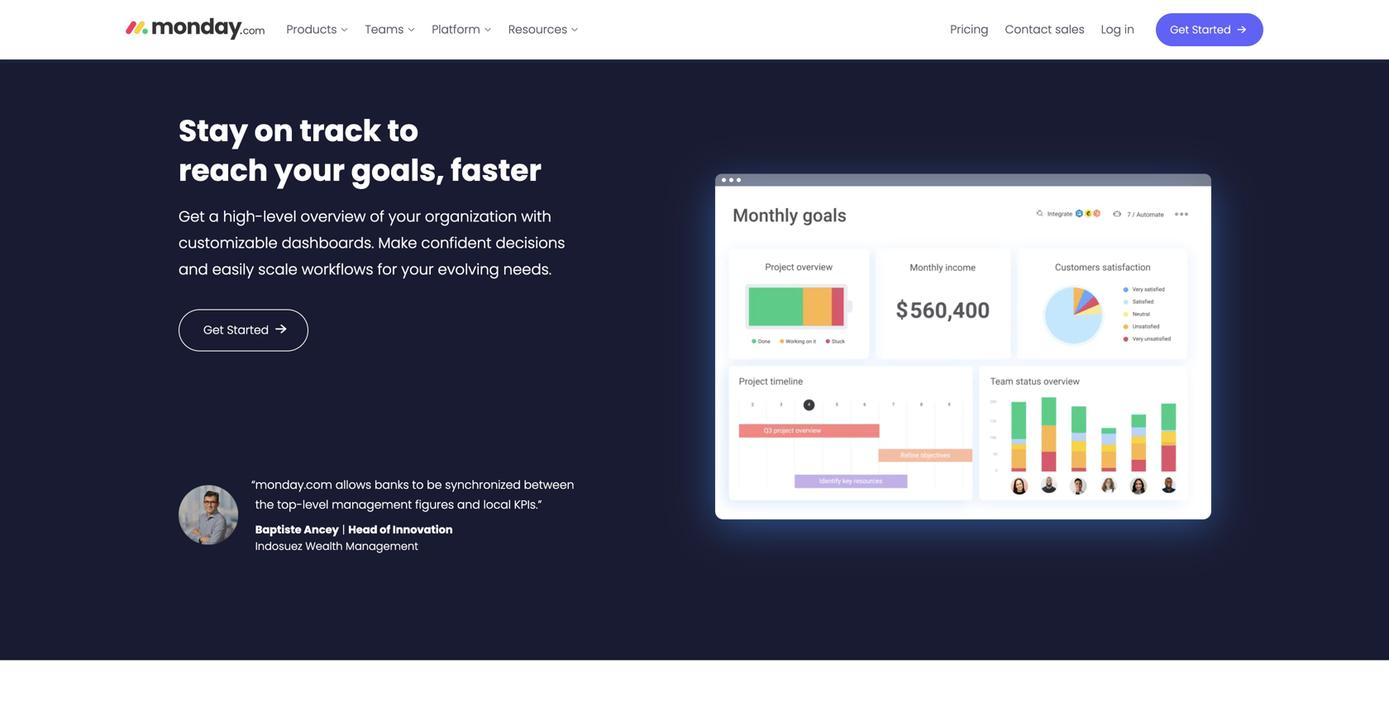 Task type: vqa. For each thing, say whether or not it's contained in the screenshot.
Ancey
yes



Task type: describe. For each thing, give the bounding box(es) containing it.
platform link
[[424, 16, 500, 43]]

platform
[[432, 21, 480, 38]]

|
[[342, 523, 345, 538]]

top-
[[277, 498, 303, 514]]

ancey
[[304, 523, 339, 538]]

in
[[1124, 21, 1134, 38]]

needs.
[[503, 259, 552, 280]]

wealth
[[305, 540, 343, 555]]

list containing products
[[278, 0, 587, 60]]

log in link
[[1093, 16, 1143, 43]]

indosuez
[[255, 540, 302, 555]]

on
[[254, 110, 293, 152]]

local
[[483, 498, 511, 514]]

allows
[[335, 478, 371, 494]]

organization
[[425, 206, 517, 228]]

monday.com allows banks to be synchronized between the top-level management figures and local kpis.
[[255, 478, 574, 514]]

get started for the get started button within the main "element"
[[1170, 22, 1231, 37]]

contact sales
[[1005, 21, 1085, 38]]

workflows
[[302, 259, 373, 280]]

monday.com logo image
[[126, 11, 265, 46]]

contact
[[1005, 21, 1052, 38]]

"
[[251, 478, 255, 494]]

mailchimp integration icon image
[[1203, 385, 1242, 426]]

of inside get a high-level overview of your organization with customizable dashboards. make confident decisions and easily scale workflows for your evolving needs.
[[370, 206, 384, 228]]

management
[[346, 540, 418, 555]]

innovation
[[393, 523, 453, 538]]

products
[[287, 21, 337, 38]]

dropbox integration icon image
[[1200, 62, 1238, 104]]

kpis.
[[514, 498, 538, 514]]

baptiste ancey's profile image image
[[179, 486, 238, 546]]

monday.com
[[255, 478, 332, 494]]

2 vertical spatial your
[[401, 259, 434, 280]]

faster
[[451, 150, 541, 192]]

0 horizontal spatial get started button
[[179, 310, 309, 352]]

baptiste ancey | head of innovation indosuez wealth management
[[255, 523, 453, 555]]

and inside get a high-level overview of your organization with customizable dashboards. make confident decisions and easily scale workflows for your evolving needs.
[[179, 259, 208, 280]]

get inside get a high-level overview of your organization with customizable dashboards. make confident decisions and easily scale workflows for your evolving needs.
[[179, 206, 205, 228]]

dashboards.
[[282, 233, 374, 254]]

head
[[348, 523, 377, 538]]

reach
[[179, 150, 268, 192]]

synchronized
[[445, 478, 521, 494]]

overview
[[301, 206, 366, 228]]

evolving
[[438, 259, 499, 280]]

to for track
[[387, 110, 418, 152]]

stay
[[179, 110, 248, 152]]

level inside monday.com allows banks to be synchronized between the top-level management figures and local kpis.
[[303, 498, 329, 514]]

figures
[[415, 498, 454, 514]]

stay on track to reach your goals, faster
[[179, 110, 541, 192]]



Task type: locate. For each thing, give the bounding box(es) containing it.
level up ancey
[[303, 498, 329, 514]]

1 vertical spatial get started button
[[179, 310, 309, 352]]

your up make
[[388, 206, 421, 228]]

between
[[524, 478, 574, 494]]

1 horizontal spatial list
[[942, 0, 1143, 60]]

to inside monday.com allows banks to be synchronized between the top-level management figures and local kpis.
[[412, 478, 424, 494]]

0 horizontal spatial level
[[263, 206, 296, 228]]

for
[[377, 259, 397, 280]]

teams link
[[357, 16, 424, 43]]

resources link
[[500, 16, 587, 43]]

get a high-level overview of your organization with customizable dashboards. make confident decisions and easily scale workflows for your evolving needs.
[[179, 206, 565, 280]]

0 vertical spatial level
[[263, 206, 296, 228]]

get inside main "element"
[[1170, 22, 1189, 37]]

your
[[274, 150, 345, 192], [388, 206, 421, 228], [401, 259, 434, 280]]

and inside monday.com allows banks to be synchronized between the top-level management figures and local kpis.
[[457, 498, 480, 514]]

customizable
[[179, 233, 278, 254]]

0 horizontal spatial started
[[227, 323, 269, 339]]

get
[[1170, 22, 1189, 37], [179, 206, 205, 228], [203, 323, 224, 339]]

get started inside main "element"
[[1170, 22, 1231, 37]]

1 horizontal spatial and
[[457, 498, 480, 514]]

1 vertical spatial get
[[179, 206, 205, 228]]

1 vertical spatial your
[[388, 206, 421, 228]]

get for the get started button within the main "element"
[[1170, 22, 1189, 37]]

of
[[370, 206, 384, 228], [380, 523, 390, 538]]

the
[[255, 498, 274, 514]]

started up dropbox integration icon
[[1192, 22, 1231, 37]]

level inside get a high-level overview of your organization with customizable dashboards. make confident decisions and easily scale workflows for your evolving needs.
[[263, 206, 296, 228]]

0 vertical spatial get started button
[[1156, 13, 1263, 46]]

baptiste
[[255, 523, 302, 538]]

get started
[[1170, 22, 1231, 37], [203, 323, 269, 339]]

2 list from the left
[[942, 0, 1143, 60]]

a
[[209, 206, 219, 228]]

contact sales link
[[997, 16, 1093, 43]]

log in
[[1101, 21, 1134, 38]]

0 vertical spatial of
[[370, 206, 384, 228]]

1 horizontal spatial get started button
[[1156, 13, 1263, 46]]

main element
[[278, 0, 1263, 60]]

1 vertical spatial started
[[227, 323, 269, 339]]

2 vertical spatial get
[[203, 323, 224, 339]]

be
[[427, 478, 442, 494]]

started
[[1192, 22, 1231, 37], [227, 323, 269, 339]]

sales
[[1055, 21, 1085, 38]]

list
[[278, 0, 587, 60], [942, 0, 1143, 60]]

level up scale
[[263, 206, 296, 228]]

teams
[[365, 21, 404, 38]]

0 horizontal spatial list
[[278, 0, 587, 60]]

0 vertical spatial to
[[387, 110, 418, 152]]

of inside baptiste ancey | head of innovation indosuez wealth management
[[380, 523, 390, 538]]

1 vertical spatial level
[[303, 498, 329, 514]]

resources
[[508, 21, 567, 38]]

0 vertical spatial and
[[179, 259, 208, 280]]

to
[[387, 110, 418, 152], [412, 478, 424, 494]]

products link
[[278, 16, 357, 43]]

1 horizontal spatial started
[[1192, 22, 1231, 37]]

list containing pricing
[[942, 0, 1143, 60]]

get for the left the get started button
[[203, 323, 224, 339]]

and down synchronized
[[457, 498, 480, 514]]

started inside main "element"
[[1192, 22, 1231, 37]]

1 list from the left
[[278, 0, 587, 60]]

make
[[378, 233, 417, 254]]

to left be
[[412, 478, 424, 494]]

easily
[[212, 259, 254, 280]]

management
[[332, 498, 412, 514]]

your inside stay on track to reach your goals, faster
[[274, 150, 345, 192]]

get started up dropbox integration icon
[[1170, 22, 1231, 37]]

pricing link
[[942, 16, 997, 43]]

0 horizontal spatial and
[[179, 259, 208, 280]]

get started button up dropbox integration icon
[[1156, 13, 1263, 46]]

get started down easily
[[203, 323, 269, 339]]

nate's profile image image
[[1070, 478, 1087, 495]]

to inside stay on track to reach your goals, faster
[[387, 110, 418, 152]]

confident
[[421, 233, 492, 254]]

get right in
[[1170, 22, 1189, 37]]

your up overview
[[274, 150, 345, 192]]

get started button
[[1156, 13, 1263, 46], [179, 310, 309, 352]]

0 vertical spatial get
[[1170, 22, 1189, 37]]

log
[[1101, 21, 1121, 38]]

with
[[521, 206, 551, 228]]

started down easily
[[227, 323, 269, 339]]

and
[[179, 259, 208, 280], [457, 498, 480, 514]]

0 horizontal spatial get started
[[203, 323, 269, 339]]

track
[[300, 110, 381, 152]]

get down easily
[[203, 323, 224, 339]]

high-
[[223, 206, 263, 228]]

of up management
[[380, 523, 390, 538]]

of up make
[[370, 206, 384, 228]]

your right for at the left top of page
[[401, 259, 434, 280]]

started for the get started button within the main "element"
[[1192, 22, 1231, 37]]

goals,
[[351, 150, 444, 192]]

pricing
[[950, 21, 989, 38]]

1 vertical spatial and
[[457, 498, 480, 514]]

and left easily
[[179, 259, 208, 280]]

0 vertical spatial get started
[[1170, 22, 1231, 37]]

paloma's profile image image
[[1130, 478, 1147, 495]]

get started for the left the get started button
[[203, 323, 269, 339]]

0 vertical spatial started
[[1192, 22, 1231, 37]]

get started button inside main "element"
[[1156, 13, 1263, 46]]

1 horizontal spatial level
[[303, 498, 329, 514]]

level
[[263, 206, 296, 228], [303, 498, 329, 514]]

banks
[[375, 478, 409, 494]]

"
[[538, 498, 542, 514]]

1 vertical spatial get started
[[203, 323, 269, 339]]

1 horizontal spatial get started
[[1170, 22, 1231, 37]]

1 vertical spatial to
[[412, 478, 424, 494]]

to for banks
[[412, 478, 424, 494]]

started for the left the get started button
[[227, 323, 269, 339]]

to right "track"
[[387, 110, 418, 152]]

decisions
[[496, 233, 565, 254]]

0 vertical spatial your
[[274, 150, 345, 192]]

get started button down easily
[[179, 310, 309, 352]]

scale
[[258, 259, 298, 280]]

1 vertical spatial of
[[380, 523, 390, 538]]

samantha's profile image image
[[1011, 478, 1028, 495]]

get left a at left
[[179, 206, 205, 228]]



